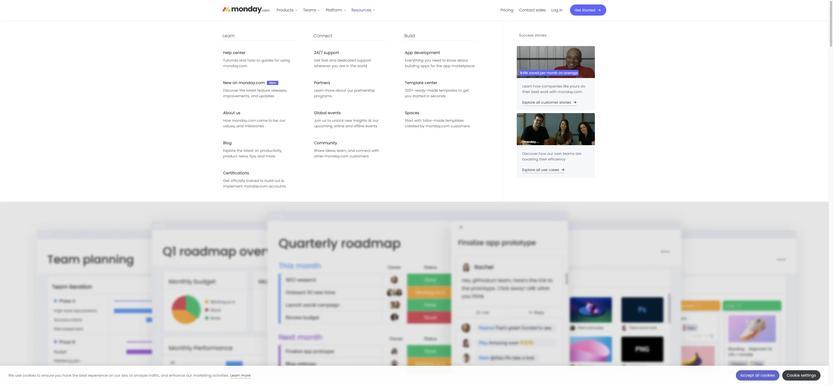 Task type: locate. For each thing, give the bounding box(es) containing it.
partnership
[[354, 88, 375, 93]]

1 vertical spatial customers
[[350, 154, 369, 159]]

1 vertical spatial discover
[[523, 151, 538, 156]]

0 vertical spatial us
[[236, 110, 241, 116]]

2 vertical spatial in
[[427, 94, 430, 99]]

2 horizontal spatial in
[[560, 7, 563, 13]]

products
[[277, 7, 294, 13]]

1 vertical spatial center
[[425, 80, 437, 86]]

0 horizontal spatial get
[[223, 178, 230, 184]]

list inside the main element
[[498, 0, 566, 20]]

0 horizontal spatial for
[[275, 58, 280, 63]]

more right activities.
[[241, 373, 251, 379]]

at
[[368, 118, 372, 123]]

customers
[[451, 124, 470, 129], [350, 154, 369, 159]]

best
[[532, 89, 540, 95], [79, 373, 87, 379]]

made up 'seconds'
[[427, 88, 438, 93]]

center inside template center 200+ ready-made templates to get you started in seconds
[[425, 80, 437, 86]]

to inside template center 200+ ready-made templates to get you started in seconds
[[459, 88, 462, 93]]

are right teams
[[576, 151, 582, 156]]

best left experience
[[79, 373, 87, 379]]

in inside 24/7 support get fast and dedicated support wherever you are in the world
[[346, 63, 350, 69]]

learn inside partners learn more about our partnership programs
[[314, 88, 324, 93]]

how for their
[[539, 151, 547, 156]]

you inside template center 200+ ready-made templates to get you started in seconds
[[405, 94, 412, 99]]

0 vertical spatial for
[[474, 29, 501, 57]]

1 list from the left
[[0, 0, 829, 386]]

learn down $49k
[[523, 84, 533, 89]]

and inside community share ideas, learn, and connect with other monday.com customers
[[348, 148, 355, 154]]

none checkbox marketing icon
[[319, 113, 354, 147]]

1 vertical spatial latest
[[244, 148, 254, 154]]

on up tips,
[[255, 148, 259, 154]]

made for template center
[[427, 88, 438, 93]]

with inside learn how companies like yours do their best work with monday.com
[[550, 89, 557, 95]]

to left build
[[260, 178, 264, 184]]

to left be, at the left
[[269, 118, 272, 123]]

1 vertical spatial us
[[322, 118, 327, 123]]

marketing icon image
[[331, 121, 342, 132]]

0 vertical spatial templates
[[439, 88, 458, 93]]

monday.com down learn, at the top left of page
[[325, 154, 349, 159]]

templates up 'seconds'
[[439, 88, 458, 93]]

1 horizontal spatial us
[[322, 118, 327, 123]]

1 horizontal spatial for
[[431, 63, 436, 69]]

their inside discover how our own teams are boosting their efficiency
[[540, 157, 547, 162]]

0 horizontal spatial more
[[241, 373, 251, 379]]

be,
[[273, 118, 279, 123]]

development
[[414, 50, 440, 56]]

on inside blog explore the latest on productivity, product news, tips, and more
[[255, 148, 259, 154]]

to left 'ensure'
[[37, 373, 41, 379]]

learn up help
[[223, 33, 235, 39]]

all for customer
[[536, 100, 540, 105]]

learn right activities.
[[230, 373, 240, 379]]

and right online
[[346, 124, 353, 129]]

2 horizontal spatial get
[[575, 7, 582, 13]]

all
[[536, 100, 540, 105], [536, 167, 540, 173], [756, 373, 760, 379]]

main element
[[0, 0, 829, 386]]

partners
[[314, 80, 330, 86]]

none checkbox crm icon
[[397, 113, 432, 147]]

0 vertical spatial get
[[575, 7, 582, 13]]

releases,
[[271, 88, 287, 93]]

us up upcoming
[[322, 118, 327, 123]]

customers inside spaces start with tailor-made templates created by monday.com customers
[[451, 124, 470, 129]]

1 vertical spatial their
[[540, 157, 547, 162]]

1 vertical spatial templates
[[446, 118, 464, 123]]

6 none checkbox from the left
[[515, 113, 549, 147]]

monday.com down trained
[[244, 184, 268, 189]]

0 horizontal spatial stories
[[535, 33, 547, 38]]

made left task icon
[[434, 118, 445, 123]]

monday.com
[[223, 63, 247, 69], [239, 80, 265, 86], [435, 87, 476, 96], [558, 89, 582, 95], [232, 118, 256, 123], [426, 124, 450, 129], [325, 154, 349, 159], [244, 184, 268, 189]]

support up the fast
[[324, 50, 339, 56]]

0 vertical spatial their
[[523, 89, 531, 95]]

none checkbox design icon
[[241, 113, 276, 147]]

get left started
[[575, 7, 582, 13]]

center up "tutorials"
[[233, 50, 246, 56]]

template center 200+ ready-made templates to get you started in seconds
[[405, 80, 469, 99]]

0 horizontal spatial customers
[[350, 154, 369, 159]]

get started
[[575, 7, 596, 13]]

how up work
[[534, 84, 541, 89]]

monday.com up milestones
[[232, 118, 256, 123]]

their left work
[[523, 89, 531, 95]]

for left using
[[275, 58, 280, 63]]

productivity,
[[260, 148, 282, 154]]

1 horizontal spatial center
[[425, 80, 437, 86]]

center inside help center tutorials and how-to guides for using monday.com
[[233, 50, 246, 56]]

stories right success at the top right
[[535, 33, 547, 38]]

customers for community
[[350, 154, 369, 159]]

help
[[223, 50, 232, 56]]

use
[[541, 167, 548, 173], [15, 373, 21, 379]]

best left work
[[532, 89, 540, 95]]

new way of working
[[314, 52, 515, 80]]

1 horizontal spatial like
[[563, 84, 569, 89]]

1 horizontal spatial in
[[427, 94, 430, 99]]

support up world
[[357, 58, 371, 63]]

all left customer
[[536, 100, 540, 105]]

&
[[282, 178, 284, 184]]

5 none checkbox from the left
[[436, 113, 471, 147]]

0 vertical spatial center
[[233, 50, 246, 56]]

like left yours
[[563, 84, 569, 89]]

explore inside explore all use cases "link"
[[523, 167, 535, 173]]

0 vertical spatial all
[[536, 100, 540, 105]]

on right month
[[559, 70, 563, 75]]

join
[[314, 118, 321, 123]]

0 vertical spatial customers
[[451, 124, 470, 129]]

log in
[[552, 7, 563, 13]]

1 horizontal spatial support
[[357, 58, 371, 63]]

ensure
[[42, 373, 54, 379]]

0 vertical spatial events
[[328, 110, 341, 116]]

0 vertical spatial latest
[[246, 88, 256, 93]]

how inside learn how companies like yours do their best work with monday.com
[[534, 84, 541, 89]]

explore left customer
[[523, 100, 535, 105]]

1 vertical spatial in
[[346, 63, 350, 69]]

all down boosting
[[536, 167, 540, 173]]

efficency image
[[517, 113, 595, 145]]

their
[[523, 89, 531, 95], [540, 157, 547, 162]]

monday.com down tailor-
[[426, 124, 450, 129]]

workflows icon image
[[565, 121, 577, 132]]

monday.com down "tutorials"
[[223, 63, 247, 69]]

contact sales button
[[517, 6, 549, 15]]

values,
[[223, 124, 236, 129]]

1 vertical spatial support
[[357, 58, 371, 63]]

None checkbox
[[241, 113, 276, 147], [319, 113, 354, 147], [358, 113, 393, 147], [397, 113, 432, 147], [436, 113, 471, 147], [515, 113, 549, 147]]

dialog
[[0, 366, 829, 386]]

the inside dialog
[[72, 373, 78, 379]]

0 vertical spatial made
[[427, 88, 438, 93]]

and right learn, at the top left of page
[[348, 148, 355, 154]]

discover up improvements,
[[223, 88, 239, 93]]

4 none checkbox from the left
[[397, 113, 432, 147]]

1 horizontal spatial about
[[457, 58, 468, 63]]

success
[[519, 33, 534, 38]]

1 horizontal spatial cookies
[[761, 373, 776, 379]]

officially
[[231, 178, 245, 184]]

0 vertical spatial use
[[541, 167, 548, 173]]

new
[[314, 52, 357, 80], [345, 118, 352, 123]]

cookies inside "button"
[[761, 373, 776, 379]]

milestones
[[245, 124, 264, 129]]

learn up programs
[[314, 88, 324, 93]]

like inside learn how companies like yours do their best work with monday.com
[[563, 84, 569, 89]]

about
[[457, 58, 468, 63], [336, 88, 346, 93]]

0 horizontal spatial events
[[328, 110, 341, 116]]

by
[[420, 124, 425, 129]]

learn
[[223, 33, 235, 39], [523, 84, 533, 89], [314, 88, 324, 93], [230, 373, 240, 379]]

explore down boosting
[[523, 167, 535, 173]]

the down need
[[437, 63, 442, 69]]

0 horizontal spatial their
[[523, 89, 531, 95]]

built
[[423, 29, 469, 57]]

use left cases
[[541, 167, 548, 173]]

us right about at top left
[[236, 110, 241, 116]]

2 vertical spatial for
[[431, 63, 436, 69]]

latest inside blog explore the latest on productivity, product news, tips, and more
[[244, 148, 254, 154]]

our right at
[[373, 118, 379, 123]]

1 vertical spatial how
[[539, 151, 547, 156]]

in right log
[[560, 7, 563, 13]]

1 horizontal spatial their
[[540, 157, 547, 162]]

discover the latest feature releases, improvements, and updates
[[223, 88, 287, 99]]

how
[[223, 118, 231, 123]]

to inside the global events join us to unlock new insights at our upcoming online and offline events
[[328, 118, 331, 123]]

their up explore all use cases "link"
[[540, 157, 547, 162]]

0 horizontal spatial like
[[374, 87, 384, 96]]

for inside app development everything you need to know about building apps for the app marketplace
[[431, 63, 436, 69]]

yours
[[570, 84, 580, 89]]

learn inside dialog
[[230, 373, 240, 379]]

2 vertical spatial explore
[[523, 167, 535, 173]]

1 vertical spatial stories
[[560, 100, 571, 105]]

support
[[324, 50, 339, 56], [357, 58, 371, 63]]

the right have
[[72, 373, 78, 379]]

the up news,
[[237, 148, 243, 154]]

our right 'enhance'
[[186, 373, 192, 379]]

0 vertical spatial are
[[339, 63, 345, 69]]

0 vertical spatial explore
[[523, 100, 535, 105]]

us
[[236, 110, 241, 116], [322, 118, 327, 123]]

how for best
[[534, 84, 541, 89]]

0 horizontal spatial in
[[346, 63, 350, 69]]

for
[[474, 29, 501, 57], [275, 58, 280, 63], [431, 63, 436, 69]]

explore for their
[[523, 100, 535, 105]]

online
[[334, 124, 345, 129]]

0 horizontal spatial discover
[[223, 88, 239, 93]]

cookies for all
[[761, 373, 776, 379]]

you inside app development everything you need to know about building apps for the app marketplace
[[425, 58, 431, 63]]

certifications
[[223, 171, 249, 176]]

you left have
[[55, 373, 62, 379]]

to inside app development everything you need to know about building apps for the app marketplace
[[443, 58, 446, 63]]

None checkbox
[[280, 113, 315, 147], [476, 113, 510, 147], [554, 113, 588, 147], [280, 113, 315, 147], [476, 113, 510, 147]]

0 horizontal spatial us
[[236, 110, 241, 116]]

events up unlock
[[328, 110, 341, 116]]

all right accept
[[756, 373, 760, 379]]

our right be, at the left
[[280, 118, 286, 123]]

how inside discover how our own teams are boosting their efficiency
[[539, 151, 547, 156]]

discover for discover how our own teams are boosting their efficiency
[[523, 151, 538, 156]]

and right tips,
[[258, 154, 265, 159]]

1 horizontal spatial stories
[[560, 100, 571, 105]]

1 horizontal spatial best
[[532, 89, 540, 95]]

in inside template center 200+ ready-made templates to get you started in seconds
[[427, 94, 430, 99]]

latest up tips,
[[244, 148, 254, 154]]

templates for spaces
[[446, 118, 464, 123]]

are down dedicated
[[339, 63, 345, 69]]

to left guides
[[257, 58, 261, 63]]

accept
[[741, 373, 754, 379]]

to up app
[[443, 58, 446, 63]]

in down dedicated
[[346, 63, 350, 69]]

explore all customer stories link
[[523, 99, 578, 106]]

center for help center
[[233, 50, 246, 56]]

events
[[328, 110, 341, 116], [366, 124, 378, 129]]

latest down new on monday.com
[[246, 88, 256, 93]]

explore inside explore all customer stories link
[[523, 100, 535, 105]]

2 none checkbox from the left
[[319, 113, 354, 147]]

explore for boosting
[[523, 167, 535, 173]]

use right we
[[15, 373, 21, 379]]

what would you like to manage with monday.com work os?
[[323, 87, 506, 96]]

center up ready-
[[425, 80, 437, 86]]

manage
[[393, 87, 420, 96]]

1 horizontal spatial events
[[366, 124, 378, 129]]

200+
[[405, 88, 414, 93]]

of
[[409, 52, 429, 80]]

1 vertical spatial for
[[275, 58, 280, 63]]

1 vertical spatial explore
[[223, 148, 236, 154]]

build
[[405, 33, 415, 39]]

0 vertical spatial new
[[314, 52, 357, 80]]

stories right customer
[[560, 100, 571, 105]]

the
[[351, 63, 356, 69], [437, 63, 442, 69], [240, 88, 245, 93], [237, 148, 243, 154], [72, 373, 78, 379]]

and right the fast
[[329, 58, 337, 63]]

discover up boosting
[[523, 151, 538, 156]]

community share ideas, learn, and connect with other monday.com customers
[[314, 140, 379, 159]]

templates right tailor-
[[446, 118, 464, 123]]

about inside partners learn more about our partnership programs
[[336, 88, 346, 93]]

cookies right accept
[[761, 373, 776, 379]]

experience
[[88, 373, 108, 379]]

0 horizontal spatial center
[[233, 50, 246, 56]]

0 vertical spatial how
[[534, 84, 541, 89]]

all inside "button"
[[756, 373, 760, 379]]

more up programs
[[325, 88, 335, 93]]

0 horizontal spatial new
[[223, 80, 232, 86]]

monday.com inside help center tutorials and how-to guides for using monday.com
[[223, 63, 247, 69]]

1 vertical spatial made
[[434, 118, 445, 123]]

new up releases,
[[269, 81, 276, 85]]

list containing pricing
[[498, 0, 566, 20]]

the inside app development everything you need to know about building apps for the app marketplace
[[437, 63, 442, 69]]

like for to
[[374, 87, 384, 96]]

monday.com down marketplace
[[435, 87, 476, 96]]

and down feature
[[251, 94, 258, 99]]

2 horizontal spatial more
[[325, 88, 335, 93]]

tutorials
[[223, 58, 238, 63]]

on right experience
[[109, 373, 114, 379]]

2 list from the left
[[498, 0, 566, 20]]

2 vertical spatial get
[[223, 178, 230, 184]]

connect
[[314, 33, 333, 39]]

0 vertical spatial about
[[457, 58, 468, 63]]

0 horizontal spatial cookies
[[22, 373, 36, 379]]

you right 'wherever'
[[332, 63, 338, 69]]

best inside dialog
[[79, 373, 87, 379]]

per
[[540, 70, 546, 75]]

2 vertical spatial all
[[756, 373, 760, 379]]

work
[[478, 87, 493, 96]]

pricing
[[501, 7, 514, 13]]

1 horizontal spatial new
[[269, 81, 276, 85]]

1 vertical spatial about
[[336, 88, 346, 93]]

1 vertical spatial are
[[576, 151, 582, 156]]

1 horizontal spatial use
[[541, 167, 548, 173]]

how left own
[[539, 151, 547, 156]]

like down way
[[374, 87, 384, 96]]

cookies right we
[[22, 373, 36, 379]]

customers inside community share ideas, learn, and connect with other monday.com customers
[[350, 154, 369, 159]]

1 vertical spatial new
[[345, 118, 352, 123]]

marketplace
[[452, 63, 475, 69]]

get inside button
[[575, 7, 582, 13]]

none checkbox task icon
[[436, 113, 471, 147]]

our left own
[[548, 151, 554, 156]]

their inside learn how companies like yours do their best work with monday.com
[[523, 89, 531, 95]]

0 horizontal spatial best
[[79, 373, 87, 379]]

template
[[405, 80, 424, 86]]

on inside dialog
[[109, 373, 114, 379]]

1 vertical spatial get
[[314, 58, 321, 63]]

get
[[575, 7, 582, 13], [314, 58, 321, 63], [223, 178, 230, 184]]

monday.com down yours
[[558, 89, 582, 95]]

made inside spaces start with tailor-made templates created by monday.com customers
[[434, 118, 445, 123]]

are inside 24/7 support get fast and dedicated support wherever you are in the world
[[339, 63, 345, 69]]

in down ready-
[[427, 94, 430, 99]]

discover inside discover the latest feature releases, improvements, and updates
[[223, 88, 239, 93]]

teams
[[563, 151, 575, 156]]

you up "apps"
[[425, 58, 431, 63]]

1 horizontal spatial customers
[[451, 124, 470, 129]]

to left get
[[459, 88, 462, 93]]

0 horizontal spatial are
[[339, 63, 345, 69]]

get
[[463, 88, 469, 93]]

more down productivity,
[[266, 154, 275, 159]]

new on monday.com
[[223, 80, 265, 86]]

discover
[[223, 88, 239, 93], [523, 151, 538, 156]]

made inside template center 200+ ready-made templates to get you started in seconds
[[427, 88, 438, 93]]

0 vertical spatial more
[[325, 88, 335, 93]]

global events join us to unlock new insights at our upcoming online and offline events
[[314, 110, 379, 129]]

group
[[239, 111, 590, 149]]

0 vertical spatial in
[[560, 7, 563, 13]]

2 vertical spatial more
[[241, 373, 251, 379]]

new up improvements,
[[223, 80, 232, 86]]

to up upcoming
[[328, 118, 331, 123]]

get up implement
[[223, 178, 230, 184]]

you down 200+
[[405, 94, 412, 99]]

unlock
[[332, 118, 344, 123]]

0 horizontal spatial use
[[15, 373, 21, 379]]

you
[[425, 58, 431, 63], [332, 63, 338, 69], [361, 87, 372, 96], [405, 94, 412, 99], [55, 373, 62, 379]]

know
[[447, 58, 457, 63]]

the down new on monday.com
[[240, 88, 245, 93]]

started
[[583, 7, 596, 13]]

accept all cookies button
[[736, 371, 780, 381]]

1 vertical spatial best
[[79, 373, 87, 379]]

2 horizontal spatial for
[[474, 29, 501, 57]]

templates inside template center 200+ ready-made templates to get you started in seconds
[[439, 88, 458, 93]]

own
[[555, 151, 562, 156]]

explore up product
[[223, 148, 236, 154]]

templates inside spaces start with tailor-made templates created by monday.com customers
[[446, 118, 464, 123]]

a platform built for a
[[309, 29, 520, 57]]

0 vertical spatial discover
[[223, 88, 239, 93]]

product
[[223, 154, 238, 159]]

design icon image
[[253, 121, 264, 132]]

apps
[[421, 63, 430, 69]]

get left the fast
[[314, 58, 321, 63]]

and inside help center tutorials and how-to guides for using monday.com
[[239, 58, 247, 63]]

1 horizontal spatial more
[[266, 154, 275, 159]]

list
[[0, 0, 829, 386], [498, 0, 566, 20]]

feature
[[257, 88, 270, 93]]

0 vertical spatial best
[[532, 89, 540, 95]]

1 none checkbox from the left
[[241, 113, 276, 147]]

for down need
[[431, 63, 436, 69]]

work
[[541, 89, 549, 95]]

1 horizontal spatial discover
[[523, 151, 538, 156]]

1 vertical spatial more
[[266, 154, 275, 159]]

discover inside discover how our own teams are boosting their efficiency
[[523, 151, 538, 156]]

0 horizontal spatial about
[[336, 88, 346, 93]]

1 horizontal spatial are
[[576, 151, 582, 156]]

3 none checkbox from the left
[[358, 113, 393, 147]]

1 vertical spatial all
[[536, 167, 540, 173]]

and inside blog explore the latest on productivity, product news, tips, and more
[[258, 154, 265, 159]]

for left a
[[474, 29, 501, 57]]

all inside "link"
[[536, 167, 540, 173]]

our inside the global events join us to unlock new insights at our upcoming online and offline events
[[373, 118, 379, 123]]

best inside learn how companies like yours do their best work with monday.com
[[532, 89, 540, 95]]

average
[[564, 70, 578, 75]]

app
[[405, 50, 413, 56]]

and right the values,
[[237, 124, 244, 129]]

1 horizontal spatial get
[[314, 58, 321, 63]]

our left the partnership
[[347, 88, 353, 93]]

like for yours
[[563, 84, 569, 89]]

upcoming
[[314, 124, 333, 129]]

the inside 24/7 support get fast and dedicated support wherever you are in the world
[[351, 63, 356, 69]]

and left the how-
[[239, 58, 247, 63]]

0 horizontal spatial support
[[324, 50, 339, 56]]

for inside help center tutorials and how-to guides for using monday.com
[[275, 58, 280, 63]]

and inside 'about us how monday.com came to be, our values, and milestones'
[[237, 124, 244, 129]]

the down dedicated
[[351, 63, 356, 69]]



Task type: vqa. For each thing, say whether or not it's contained in the screenshot.
Non-
no



Task type: describe. For each thing, give the bounding box(es) containing it.
cookies for use
[[22, 373, 36, 379]]

our inside partners learn more about our partnership programs
[[347, 88, 353, 93]]

wherever
[[314, 63, 331, 69]]

new for new
[[269, 81, 276, 85]]

blog
[[223, 140, 232, 146]]

about
[[223, 110, 235, 116]]

about us how monday.com came to be, our values, and milestones
[[223, 110, 286, 129]]

share
[[314, 148, 325, 154]]

saved
[[529, 70, 540, 75]]

monday.com inside learn how companies like yours do their best work with monday.com
[[558, 89, 582, 95]]

everything
[[405, 58, 424, 63]]

offline
[[354, 124, 365, 129]]

get inside 24/7 support get fast and dedicated support wherever you are in the world
[[314, 58, 321, 63]]

new for new on monday.com
[[223, 80, 232, 86]]

list containing learn
[[0, 0, 829, 386]]

the inside discover the latest feature releases, improvements, and updates
[[240, 88, 245, 93]]

$49k saved per month on average
[[520, 70, 578, 75]]

traffic,
[[149, 373, 160, 379]]

1 vertical spatial use
[[15, 373, 21, 379]]

none checkbox workflows icon
[[554, 113, 588, 147]]

dialog containing we use cookies to ensure you have the best experience on our site, to analyze traffic, and enhance our marketing activities.
[[0, 366, 829, 386]]

enhance
[[169, 373, 185, 379]]

and inside the global events join us to unlock new insights at our upcoming online and offline events
[[346, 124, 353, 129]]

24/7
[[314, 50, 323, 56]]

monday.com inside spaces start with tailor-made templates created by monday.com customers
[[426, 124, 450, 129]]

how-
[[248, 58, 257, 63]]

0 vertical spatial support
[[324, 50, 339, 56]]

cookie settings button
[[783, 371, 821, 381]]

products link
[[274, 6, 301, 15]]

site,
[[122, 373, 128, 379]]

ideas,
[[326, 148, 336, 154]]

in for template center
[[427, 94, 430, 99]]

and inside 24/7 support get fast and dedicated support wherever you are in the world
[[329, 58, 337, 63]]

updates
[[259, 94, 274, 99]]

our left site,
[[115, 373, 121, 379]]

about inside app development everything you need to know about building apps for the app marketplace
[[457, 58, 468, 63]]

to inside help center tutorials and how-to guides for using monday.com
[[257, 58, 261, 63]]

global
[[314, 110, 327, 116]]

guides
[[262, 58, 274, 63]]

teams
[[303, 7, 317, 13]]

explore all use cases link
[[523, 167, 566, 173]]

to inside "certifications get officially trained to build out & implement monday.com accounts"
[[260, 178, 264, 184]]

with inside community share ideas, learn, and connect with other monday.com customers
[[372, 148, 379, 154]]

contact
[[520, 7, 535, 13]]

customers for spaces
[[451, 124, 470, 129]]

learn inside learn how companies like yours do their best work with monday.com
[[523, 84, 533, 89]]

sales
[[536, 7, 546, 13]]

our inside discover how our own teams are boosting their efficiency
[[548, 151, 554, 156]]

activities.
[[212, 373, 229, 379]]

none checkbox the pmo icon
[[358, 113, 393, 147]]

insights
[[353, 118, 367, 123]]

month
[[547, 70, 558, 75]]

explore all use cases
[[523, 167, 559, 173]]

spaces
[[405, 110, 420, 116]]

out
[[275, 178, 281, 184]]

help center tutorials and how-to guides for using monday.com
[[223, 50, 290, 69]]

programs
[[314, 94, 332, 99]]

do
[[581, 84, 586, 89]]

more inside partners learn more about our partnership programs
[[325, 88, 335, 93]]

explore inside blog explore the latest on productivity, product news, tips, and more
[[223, 148, 236, 154]]

created
[[405, 124, 419, 129]]

new inside the global events join us to unlock new insights at our upcoming online and offline events
[[345, 118, 352, 123]]

monday.com inside "certifications get officially trained to build out & implement monday.com accounts"
[[244, 184, 268, 189]]

dedicated
[[338, 58, 356, 63]]

learn how companies like yours do their best work with monday.com
[[523, 84, 586, 95]]

a
[[309, 29, 324, 57]]

to right site,
[[129, 373, 133, 379]]

came
[[257, 118, 268, 123]]

other
[[314, 154, 324, 159]]

what
[[323, 87, 339, 96]]

the inside blog explore the latest on productivity, product news, tips, and more
[[237, 148, 243, 154]]

you right would
[[361, 87, 372, 96]]

in inside log in link
[[560, 7, 563, 13]]

success stories
[[519, 33, 547, 38]]

you inside 24/7 support get fast and dedicated support wherever you are in the world
[[332, 63, 338, 69]]

monday.com inside community share ideas, learn, and connect with other monday.com customers
[[325, 154, 349, 159]]

and right traffic,
[[161, 373, 168, 379]]

trained
[[246, 178, 259, 184]]

nissan image
[[517, 46, 595, 78]]

implement
[[223, 184, 243, 189]]

resources link
[[349, 6, 378, 15]]

cookie settings
[[787, 373, 817, 379]]

ready-
[[415, 88, 427, 93]]

we
[[8, 373, 14, 379]]

teams link
[[301, 6, 323, 15]]

pmo icon image
[[370, 121, 381, 132]]

log
[[552, 7, 559, 13]]

more inside dialog
[[241, 373, 251, 379]]

made for spaces
[[434, 118, 445, 123]]

with inside spaces start with tailor-made templates created by monday.com customers
[[415, 118, 422, 123]]

1 vertical spatial events
[[366, 124, 378, 129]]

0 vertical spatial stories
[[535, 33, 547, 38]]

operations icon image
[[526, 121, 537, 132]]

we use cookies to ensure you have the best experience on our site, to analyze traffic, and enhance our marketing activities. learn more
[[8, 373, 251, 379]]

blog explore the latest on productivity, product news, tips, and more
[[223, 140, 282, 159]]

24/7 support get fast and dedicated support wherever you are in the world
[[314, 50, 371, 69]]

in for 24/7 support
[[346, 63, 350, 69]]

accept all cookies
[[741, 373, 776, 379]]

templates for template center
[[439, 88, 458, 93]]

log in link
[[549, 6, 566, 15]]

need
[[432, 58, 442, 63]]

monday.com logo image
[[223, 4, 270, 15]]

us inside 'about us how monday.com came to be, our values, and milestones'
[[236, 110, 241, 116]]

settings
[[801, 373, 817, 379]]

get inside "certifications get officially trained to build out & implement monday.com accounts"
[[223, 178, 230, 184]]

app
[[443, 63, 451, 69]]

build
[[265, 178, 274, 184]]

on up improvements,
[[233, 80, 238, 86]]

app development everything you need to know about building apps for the app marketplace
[[405, 50, 475, 69]]

use inside "link"
[[541, 167, 548, 173]]

building
[[405, 63, 420, 69]]

discover for discover the latest feature releases, improvements, and updates
[[223, 88, 239, 93]]

center for template center
[[425, 80, 437, 86]]

are inside discover how our own teams are boosting their efficiency
[[576, 151, 582, 156]]

tips,
[[250, 154, 257, 159]]

none checkbox operations icon
[[515, 113, 549, 147]]

$49k
[[520, 70, 529, 75]]

community
[[314, 140, 337, 146]]

and inside discover the latest feature releases, improvements, and updates
[[251, 94, 258, 99]]

latest inside discover the latest feature releases, improvements, and updates
[[246, 88, 256, 93]]

us inside the global events join us to unlock new insights at our upcoming online and offline events
[[322, 118, 327, 123]]

using
[[281, 58, 290, 63]]

to inside 'about us how monday.com came to be, our values, and milestones'
[[269, 118, 272, 123]]

our inside 'about us how monday.com came to be, our values, and milestones'
[[280, 118, 286, 123]]

start
[[405, 118, 414, 123]]

contact sales
[[520, 7, 546, 13]]

crm icon image
[[409, 121, 420, 132]]

world
[[357, 63, 367, 69]]

all for use
[[536, 167, 540, 173]]

task icon image
[[448, 121, 459, 132]]

fast
[[322, 58, 328, 63]]

tailor-
[[423, 118, 434, 123]]

have
[[63, 373, 72, 379]]

more inside blog explore the latest on productivity, product news, tips, and more
[[266, 154, 275, 159]]

main submenu element
[[0, 20, 829, 202]]

monday.com up discover the latest feature releases, improvements, and updates
[[239, 80, 265, 86]]

news,
[[239, 154, 249, 159]]

hp asset white bg image
[[0, 199, 829, 374]]

monday.com inside 'about us how monday.com came to be, our values, and milestones'
[[232, 118, 256, 123]]

would
[[341, 87, 359, 96]]

learn,
[[337, 148, 347, 154]]

to left manage
[[385, 87, 391, 96]]

partners learn more about our partnership programs
[[314, 80, 375, 99]]



